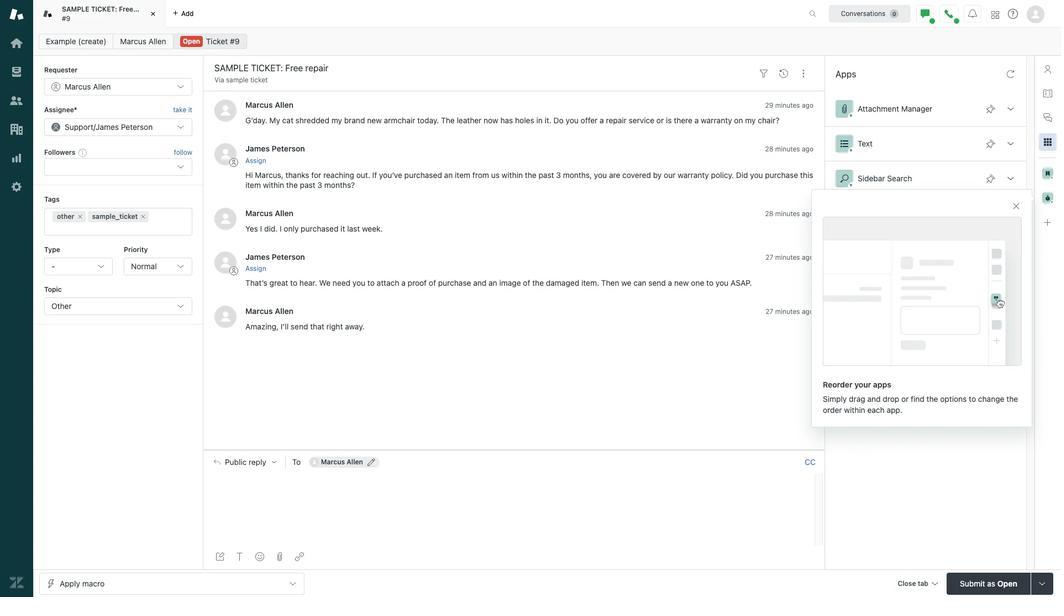 Task type: locate. For each thing, give the bounding box(es) containing it.
0 horizontal spatial or
[[657, 116, 664, 125]]

1 28 minutes ago text field from the top
[[766, 145, 814, 153]]

reorder your apps simply drag and drop or find the options to change the order within each app.
[[824, 380, 1019, 415]]

purchase right proof
[[438, 278, 471, 288]]

repair right free
[[135, 5, 154, 13]]

marcus allen up my
[[246, 100, 294, 110]]

allen up cat
[[275, 100, 294, 110]]

0 vertical spatial 27
[[766, 253, 774, 261]]

1 vertical spatial purchased
[[301, 224, 339, 233]]

past down for
[[300, 180, 316, 190]]

james up hi
[[246, 144, 270, 153]]

0 horizontal spatial my
[[332, 116, 342, 125]]

repair
[[135, 5, 154, 13], [606, 116, 627, 125]]

or left is
[[657, 116, 664, 125]]

1 peterson from the top
[[272, 144, 305, 153]]

james peterson link up the great
[[246, 252, 305, 261]]

28 for hi marcus, thanks for reaching out. if you've purchased an item from us within the past 3 months, you are covered by our warranty policy. did you purchase this item within the past 3 months?
[[766, 145, 774, 153]]

1 vertical spatial an
[[489, 278, 498, 288]]

0 vertical spatial an
[[444, 170, 453, 180]]

ago for this
[[802, 145, 814, 153]]

0 horizontal spatial an
[[444, 170, 453, 180]]

marcus up amazing,
[[246, 306, 273, 316]]

2 27 minutes ago from the top
[[766, 307, 814, 316]]

1 28 minutes ago from the top
[[766, 145, 814, 153]]

1 vertical spatial new
[[675, 278, 689, 288]]

find
[[912, 394, 925, 404]]

1 horizontal spatial 3
[[557, 170, 561, 180]]

2 assign button from the top
[[246, 264, 266, 274]]

2 ago from the top
[[802, 145, 814, 153]]

0 vertical spatial james peterson assign
[[246, 144, 305, 165]]

the
[[525, 170, 537, 180], [286, 180, 298, 190], [533, 278, 544, 288], [927, 394, 939, 404], [1007, 394, 1019, 404]]

5 minutes from the top
[[776, 307, 801, 316]]

of
[[429, 278, 436, 288], [523, 278, 531, 288]]

marcus allen link up 'did.'
[[246, 208, 294, 218]]

to right 'one'
[[707, 278, 714, 288]]

2 james peterson link from the top
[[246, 252, 305, 261]]

did
[[737, 170, 749, 180]]

1 vertical spatial repair
[[606, 116, 627, 125]]

my
[[270, 116, 280, 125]]

of right proof
[[429, 278, 436, 288]]

0 horizontal spatial open
[[183, 37, 200, 45]]

get help image
[[1009, 9, 1019, 19]]

0 vertical spatial repair
[[135, 5, 154, 13]]

0 horizontal spatial item
[[246, 180, 261, 190]]

my right the on
[[746, 116, 756, 125]]

1 horizontal spatial of
[[523, 278, 531, 288]]

marcus allen for yes
[[246, 208, 294, 218]]

to left hear.
[[290, 278, 298, 288]]

i right yes
[[260, 224, 262, 233]]

1 horizontal spatial past
[[539, 170, 554, 180]]

james peterson assign for great
[[246, 252, 305, 273]]

one
[[692, 278, 705, 288]]

purchase left the this at right
[[766, 170, 799, 180]]

27 for amazing, i'll send that right away.
[[766, 307, 774, 316]]

marcus allen link for yes
[[246, 208, 294, 218]]

marcus right marcus.allen@example.com icon on the bottom of the page
[[321, 458, 345, 466]]

0 vertical spatial 28 minutes ago text field
[[766, 145, 814, 153]]

1 assign from the top
[[246, 156, 266, 165]]

purchased right only
[[301, 224, 339, 233]]

0 vertical spatial 27 minutes ago text field
[[766, 253, 814, 261]]

0 vertical spatial james
[[246, 144, 270, 153]]

1 horizontal spatial within
[[502, 170, 523, 180]]

james for that's
[[246, 252, 270, 261]]

0 vertical spatial open
[[183, 37, 200, 45]]

0 vertical spatial 3
[[557, 170, 561, 180]]

there
[[674, 116, 693, 125]]

tab
[[33, 0, 166, 28]]

1 horizontal spatial open
[[998, 579, 1018, 588]]

0 vertical spatial 28 minutes ago
[[766, 145, 814, 153]]

tabs tab list
[[33, 0, 798, 28]]

it.
[[545, 116, 552, 125]]

admin image
[[9, 180, 24, 194]]

each
[[868, 406, 885, 415]]

2 27 from the top
[[766, 307, 774, 316]]

0 horizontal spatial and
[[474, 278, 487, 288]]

peterson up thanks
[[272, 144, 305, 153]]

james peterson link up marcus,
[[246, 144, 305, 153]]

submit
[[961, 579, 986, 588]]

4 ago from the top
[[802, 253, 814, 261]]

image
[[500, 278, 521, 288]]

marcus up g'day.
[[246, 100, 273, 110]]

1 vertical spatial close image
[[1013, 202, 1022, 211]]

1 vertical spatial purchase
[[438, 278, 471, 288]]

that's great to hear. we need you to attach a proof of purchase and an image of the damaged item. then we can send a new one to you asap.
[[246, 278, 753, 288]]

1 27 from the top
[[766, 253, 774, 261]]

send
[[649, 278, 666, 288], [291, 322, 308, 331]]

2 my from the left
[[746, 116, 756, 125]]

marcus allen
[[120, 37, 166, 46], [246, 100, 294, 110], [246, 208, 294, 218], [246, 306, 294, 316], [321, 458, 363, 466]]

james peterson assign up marcus,
[[246, 144, 305, 165]]

are
[[609, 170, 621, 180]]

within down "drag"
[[845, 406, 866, 415]]

assign button
[[246, 156, 266, 166], [246, 264, 266, 274]]

1 assign button from the top
[[246, 156, 266, 166]]

my
[[332, 116, 342, 125], [746, 116, 756, 125]]

1 vertical spatial james peterson link
[[246, 252, 305, 261]]

normal
[[131, 262, 157, 271]]

1 james from the top
[[246, 144, 270, 153]]

marcus inside secondary element
[[120, 37, 147, 46]]

1 vertical spatial 28 minutes ago
[[766, 209, 814, 218]]

for
[[312, 170, 322, 180]]

to inside reorder your apps simply drag and drop or find the options to change the order within each app.
[[970, 394, 977, 404]]

close image
[[148, 8, 159, 19], [1013, 202, 1022, 211]]

27 minutes ago for that's great to hear. we need you to attach a proof of purchase and an image of the damaged item. then we can send a new one to you asap.
[[766, 253, 814, 261]]

1 vertical spatial james
[[246, 252, 270, 261]]

0 horizontal spatial repair
[[135, 5, 154, 13]]

policy.
[[712, 170, 734, 180]]

1 vertical spatial item
[[246, 180, 261, 190]]

#9
[[62, 14, 70, 22]]

get started image
[[9, 36, 24, 50]]

order
[[824, 406, 843, 415]]

ago for my
[[802, 101, 814, 110]]

and
[[474, 278, 487, 288], [868, 394, 881, 404]]

peterson up the great
[[272, 252, 305, 261]]

27 minutes ago for amazing, i'll send that right away.
[[766, 307, 814, 316]]

or left find
[[902, 394, 909, 404]]

covered
[[623, 170, 652, 180]]

2 avatar image from the top
[[215, 143, 237, 166]]

0 vertical spatial send
[[649, 278, 666, 288]]

we
[[319, 278, 331, 288]]

1 27 minutes ago text field from the top
[[766, 253, 814, 261]]

0 vertical spatial purchase
[[766, 170, 799, 180]]

assign button up hi
[[246, 156, 266, 166]]

1 vertical spatial 3
[[318, 180, 322, 190]]

1 horizontal spatial i
[[280, 224, 282, 233]]

to
[[290, 278, 298, 288], [368, 278, 375, 288], [707, 278, 714, 288], [970, 394, 977, 404]]

marcus allen up 'did.'
[[246, 208, 294, 218]]

repair inside conversationlabel log
[[606, 116, 627, 125]]

1 vertical spatial assign button
[[246, 264, 266, 274]]

5 avatar image from the top
[[215, 306, 237, 328]]

28
[[766, 145, 774, 153], [766, 209, 774, 218]]

1 28 from the top
[[766, 145, 774, 153]]

2 28 minutes ago from the top
[[766, 209, 814, 218]]

28 minutes ago text field up the this at right
[[766, 145, 814, 153]]

organizations image
[[9, 122, 24, 137]]

1 horizontal spatial my
[[746, 116, 756, 125]]

marcus allen down free
[[120, 37, 166, 46]]

you right did
[[751, 170, 764, 180]]

assign for hi
[[246, 156, 266, 165]]

past
[[539, 170, 554, 180], [300, 180, 316, 190]]

0 horizontal spatial of
[[429, 278, 436, 288]]

0 vertical spatial assign button
[[246, 156, 266, 166]]

james up that's
[[246, 252, 270, 261]]

marcus allen for g'day.
[[246, 100, 294, 110]]

close image right free
[[148, 8, 159, 19]]

example (create)
[[46, 37, 106, 46]]

1 horizontal spatial item
[[455, 170, 471, 180]]

warranty right our
[[678, 170, 709, 180]]

28 minutes ago for yes i did. i only purchased it last week.
[[766, 209, 814, 218]]

1 horizontal spatial an
[[489, 278, 498, 288]]

assign
[[246, 156, 266, 165], [246, 264, 266, 273]]

28 minutes ago text field
[[766, 145, 814, 153], [766, 209, 814, 218]]

2 vertical spatial within
[[845, 406, 866, 415]]

28 minutes ago down the this at right
[[766, 209, 814, 218]]

and inside conversationlabel log
[[474, 278, 487, 288]]

repair left service
[[606, 116, 627, 125]]

0 vertical spatial close image
[[148, 8, 159, 19]]

1 vertical spatial peterson
[[272, 252, 305, 261]]

within right us
[[502, 170, 523, 180]]

0 horizontal spatial i
[[260, 224, 262, 233]]

1 vertical spatial or
[[902, 394, 909, 404]]

2 assign from the top
[[246, 264, 266, 273]]

zendesk image
[[9, 576, 24, 590]]

0 vertical spatial new
[[367, 116, 382, 125]]

purchase inside hi marcus, thanks for reaching out. if you've purchased an item from us within the past 3 months, you are covered by our warranty policy. did you purchase this item within the past 3 months?
[[766, 170, 799, 180]]

and left image at top
[[474, 278, 487, 288]]

28 minutes ago up the this at right
[[766, 145, 814, 153]]

2 minutes from the top
[[776, 145, 801, 153]]

within
[[502, 170, 523, 180], [263, 180, 284, 190], [845, 406, 866, 415]]

that
[[310, 322, 325, 331]]

past left the months,
[[539, 170, 554, 180]]

0 vertical spatial and
[[474, 278, 487, 288]]

1 horizontal spatial new
[[675, 278, 689, 288]]

purchase
[[766, 170, 799, 180], [438, 278, 471, 288]]

1 vertical spatial 27 minutes ago text field
[[766, 307, 814, 316]]

27 minutes ago text field
[[766, 253, 814, 261], [766, 307, 814, 316]]

to left change
[[970, 394, 977, 404]]

our
[[664, 170, 676, 180]]

0 vertical spatial purchased
[[405, 170, 442, 180]]

0 horizontal spatial send
[[291, 322, 308, 331]]

events image
[[780, 69, 789, 78]]

1 vertical spatial open
[[998, 579, 1018, 588]]

an left from
[[444, 170, 453, 180]]

marcus allen link for amazing,
[[246, 306, 294, 316]]

0 vertical spatial 28
[[766, 145, 774, 153]]

conversations button
[[830, 5, 911, 22]]

assign up hi
[[246, 156, 266, 165]]

2 27 minutes ago text field from the top
[[766, 307, 814, 316]]

1 vertical spatial 27
[[766, 307, 774, 316]]

repair inside sample ticket: free repair #9
[[135, 5, 154, 13]]

1 horizontal spatial purchase
[[766, 170, 799, 180]]

assign button for that's
[[246, 264, 266, 274]]

hi
[[246, 170, 253, 180]]

marcus up yes
[[246, 208, 273, 218]]

1 vertical spatial assign
[[246, 264, 266, 273]]

i right 'did.'
[[280, 224, 282, 233]]

a
[[600, 116, 604, 125], [695, 116, 699, 125], [402, 278, 406, 288], [668, 278, 673, 288]]

1 vertical spatial past
[[300, 180, 316, 190]]

27 minutes ago text field for that's great to hear. we need you to attach a proof of purchase and an image of the damaged item. then we can send a new one to you asap.
[[766, 253, 814, 261]]

allen for g'day.
[[275, 100, 294, 110]]

assign button up that's
[[246, 264, 266, 274]]

damaged
[[546, 278, 580, 288]]

customers image
[[9, 93, 24, 108]]

allen left open link
[[149, 37, 166, 46]]

minutes for my
[[776, 101, 801, 110]]

1 horizontal spatial close image
[[1013, 202, 1022, 211]]

1 vertical spatial 28 minutes ago text field
[[766, 209, 814, 218]]

marcus.allen@example.com image
[[310, 458, 319, 467]]

marcus
[[120, 37, 147, 46], [246, 100, 273, 110], [246, 208, 273, 218], [246, 306, 273, 316], [321, 458, 345, 466]]

options
[[941, 394, 968, 404]]

purchased
[[405, 170, 442, 180], [301, 224, 339, 233]]

1 horizontal spatial and
[[868, 394, 881, 404]]

and inside reorder your apps simply drag and drop or find the options to change the order within each app.
[[868, 394, 881, 404]]

marcus down free
[[120, 37, 147, 46]]

asap.
[[731, 278, 753, 288]]

1 my from the left
[[332, 116, 342, 125]]

0 vertical spatial it
[[188, 106, 192, 114]]

an left image at top
[[489, 278, 498, 288]]

bookmarks image
[[1043, 168, 1054, 179]]

2 james peterson assign from the top
[[246, 252, 305, 273]]

0 vertical spatial or
[[657, 116, 664, 125]]

4 minutes from the top
[[776, 253, 801, 261]]

marcus allen for amazing,
[[246, 306, 294, 316]]

amazing,
[[246, 322, 279, 331]]

1 vertical spatial it
[[341, 224, 345, 233]]

my left brand
[[332, 116, 342, 125]]

0 horizontal spatial it
[[188, 106, 192, 114]]

type
[[44, 245, 60, 254]]

you
[[566, 116, 579, 125], [594, 170, 607, 180], [751, 170, 764, 180], [353, 278, 366, 288], [716, 278, 729, 288]]

1 horizontal spatial it
[[341, 224, 345, 233]]

it left last
[[341, 224, 345, 233]]

allen
[[149, 37, 166, 46], [275, 100, 294, 110], [275, 208, 294, 218], [275, 306, 294, 316], [347, 458, 363, 466]]

0 horizontal spatial purchased
[[301, 224, 339, 233]]

purchased right you've
[[405, 170, 442, 180]]

28 for yes i did. i only purchased it last week.
[[766, 209, 774, 218]]

a right offer
[[600, 116, 604, 125]]

send right can
[[649, 278, 666, 288]]

0 vertical spatial within
[[502, 170, 523, 180]]

marcus allen up amazing,
[[246, 306, 294, 316]]

chair?
[[758, 116, 780, 125]]

it right take
[[188, 106, 192, 114]]

marcus allen link up amazing,
[[246, 306, 294, 316]]

0 horizontal spatial close image
[[148, 8, 159, 19]]

james peterson assign up the great
[[246, 252, 305, 273]]

send right i'll
[[291, 322, 308, 331]]

and up each
[[868, 394, 881, 404]]

1 james peterson assign from the top
[[246, 144, 305, 165]]

tab containing sample ticket: free repair
[[33, 0, 166, 28]]

0 vertical spatial james peterson link
[[246, 144, 305, 153]]

2 james from the top
[[246, 252, 270, 261]]

(create)
[[78, 37, 106, 46]]

proof
[[408, 278, 427, 288]]

close image left time tracking image
[[1013, 202, 1022, 211]]

28 minutes ago text field down the this at right
[[766, 209, 814, 218]]

3 avatar image from the top
[[215, 208, 237, 230]]

1 of from the left
[[429, 278, 436, 288]]

offer
[[581, 116, 598, 125]]

27 minutes ago text field for amazing, i'll send that right away.
[[766, 307, 814, 316]]

1 vertical spatial james peterson assign
[[246, 252, 305, 273]]

james peterson assign
[[246, 144, 305, 165], [246, 252, 305, 273]]

of right image at top
[[523, 278, 531, 288]]

1 ago from the top
[[802, 101, 814, 110]]

within down marcus,
[[263, 180, 284, 190]]

the right change
[[1007, 394, 1019, 404]]

take it button
[[173, 105, 192, 116]]

0 vertical spatial assign
[[246, 156, 266, 165]]

2 peterson from the top
[[272, 252, 305, 261]]

0 vertical spatial 27 minutes ago
[[766, 253, 814, 261]]

a right there on the right of page
[[695, 116, 699, 125]]

assign up that's
[[246, 264, 266, 273]]

thanks
[[286, 170, 310, 180]]

2 28 from the top
[[766, 209, 774, 218]]

james
[[246, 144, 270, 153], [246, 252, 270, 261]]

new right brand
[[367, 116, 382, 125]]

avatar image for g'day.
[[215, 100, 237, 122]]

28 minutes ago text field for yes i did. i only purchased it last week.
[[766, 209, 814, 218]]

29 minutes ago text field
[[766, 101, 814, 110]]

1 avatar image from the top
[[215, 100, 237, 122]]

1 vertical spatial 27 minutes ago
[[766, 307, 814, 316]]

0 horizontal spatial within
[[263, 180, 284, 190]]

this
[[801, 170, 814, 180]]

1 27 minutes ago from the top
[[766, 253, 814, 261]]

allen for yes
[[275, 208, 294, 218]]

item.
[[582, 278, 600, 288]]

normal button
[[124, 258, 192, 275]]

new left 'one'
[[675, 278, 689, 288]]

g'day. my cat shredded my brand new armchair today. the leather now has holes in it. do you offer a repair service or is there a warranty on my chair?
[[246, 116, 780, 125]]

minutes
[[776, 101, 801, 110], [776, 145, 801, 153], [776, 209, 801, 218], [776, 253, 801, 261], [776, 307, 801, 316]]

1 vertical spatial and
[[868, 394, 881, 404]]

item down hi
[[246, 180, 261, 190]]

new
[[367, 116, 382, 125], [675, 278, 689, 288]]

1 vertical spatial 28
[[766, 209, 774, 218]]

right
[[327, 322, 343, 331]]

1 vertical spatial within
[[263, 180, 284, 190]]

3 left the months,
[[557, 170, 561, 180]]

insert emojis image
[[256, 553, 264, 561]]

0 horizontal spatial purchase
[[438, 278, 471, 288]]

avatar image
[[215, 100, 237, 122], [215, 143, 237, 166], [215, 208, 237, 230], [215, 251, 237, 274], [215, 306, 237, 328]]

yes
[[246, 224, 258, 233]]

27 for that's great to hear. we need you to attach a proof of purchase and an image of the damaged item. then we can send a new one to you asap.
[[766, 253, 774, 261]]

to
[[292, 457, 301, 467]]

allen up i'll
[[275, 306, 294, 316]]

2 horizontal spatial within
[[845, 406, 866, 415]]

0 horizontal spatial 3
[[318, 180, 322, 190]]

1 vertical spatial warranty
[[678, 170, 709, 180]]

allen up only
[[275, 208, 294, 218]]

1 horizontal spatial repair
[[606, 116, 627, 125]]

1 horizontal spatial purchased
[[405, 170, 442, 180]]

warranty left the on
[[701, 116, 733, 125]]

1 horizontal spatial or
[[902, 394, 909, 404]]

time tracking image
[[1043, 192, 1054, 204]]

1 james peterson link from the top
[[246, 144, 305, 153]]

cat
[[282, 116, 294, 125]]

item left from
[[455, 170, 471, 180]]

allen for amazing,
[[275, 306, 294, 316]]

an
[[444, 170, 453, 180], [489, 278, 498, 288]]

1 minutes from the top
[[776, 101, 801, 110]]

2 28 minutes ago text field from the top
[[766, 209, 814, 218]]

months?
[[325, 180, 355, 190]]

0 vertical spatial peterson
[[272, 144, 305, 153]]

close image inside 'tabs' tab list
[[148, 8, 159, 19]]

3 down for
[[318, 180, 322, 190]]

marcus allen link up my
[[246, 100, 294, 110]]

sample
[[226, 76, 249, 84]]



Task type: describe. For each thing, give the bounding box(es) containing it.
you right need at the left top of page
[[353, 278, 366, 288]]

marcus for g'day.
[[246, 100, 273, 110]]

we
[[622, 278, 632, 288]]

conversations
[[842, 9, 886, 17]]

marcus allen link down free
[[113, 34, 173, 49]]

marcus allen inside secondary element
[[120, 37, 166, 46]]

zendesk support image
[[9, 7, 24, 22]]

allen left edit user icon
[[347, 458, 363, 466]]

hear.
[[300, 278, 317, 288]]

cc button
[[805, 457, 816, 467]]

apps image
[[1044, 138, 1053, 147]]

5 ago from the top
[[802, 307, 814, 316]]

reaching
[[324, 170, 354, 180]]

attach
[[377, 278, 400, 288]]

apps
[[874, 380, 892, 389]]

the right find
[[927, 394, 939, 404]]

marcus allen link for g'day.
[[246, 100, 294, 110]]

only
[[284, 224, 299, 233]]

1 i from the left
[[260, 224, 262, 233]]

apps
[[836, 69, 857, 79]]

james for hi
[[246, 144, 270, 153]]

drop
[[883, 394, 900, 404]]

it inside conversationlabel log
[[341, 224, 345, 233]]

an inside hi marcus, thanks for reaching out. if you've purchased an item from us within the past 3 months, you are covered by our warranty policy. did you purchase this item within the past 3 months?
[[444, 170, 453, 180]]

follow
[[174, 148, 192, 157]]

or inside conversationlabel log
[[657, 116, 664, 125]]

peterson for thanks
[[272, 144, 305, 153]]

free
[[119, 5, 133, 13]]

a left 'one'
[[668, 278, 673, 288]]

marcus for amazing,
[[246, 306, 273, 316]]

29
[[766, 101, 774, 110]]

via
[[215, 76, 224, 84]]

2 of from the left
[[523, 278, 531, 288]]

format text image
[[236, 553, 244, 561]]

submit as open
[[961, 579, 1018, 588]]

that's
[[246, 278, 268, 288]]

0 vertical spatial warranty
[[701, 116, 733, 125]]

a left proof
[[402, 278, 406, 288]]

from
[[473, 170, 489, 180]]

warranty inside hi marcus, thanks for reaching out. if you've purchased an item from us within the past 3 months, you are covered by our warranty policy. did you purchase this item within the past 3 months?
[[678, 170, 709, 180]]

edit user image
[[368, 458, 376, 466]]

can
[[634, 278, 647, 288]]

you left asap. in the right of the page
[[716, 278, 729, 288]]

armchair
[[384, 116, 416, 125]]

minutes for this
[[776, 145, 801, 153]]

0 vertical spatial item
[[455, 170, 471, 180]]

4 avatar image from the top
[[215, 251, 237, 274]]

allen inside secondary element
[[149, 37, 166, 46]]

if
[[373, 170, 377, 180]]

it inside button
[[188, 106, 192, 114]]

holes
[[516, 116, 535, 125]]

shredded
[[296, 116, 330, 125]]

on
[[735, 116, 744, 125]]

away.
[[345, 322, 365, 331]]

conversationlabel log
[[204, 91, 825, 450]]

reorder
[[824, 380, 853, 389]]

example (create) button
[[39, 34, 114, 49]]

open link
[[173, 34, 247, 49]]

or inside reorder your apps simply drag and drop or find the options to change the order within each app.
[[902, 394, 909, 404]]

1 vertical spatial send
[[291, 322, 308, 331]]

Subject field
[[212, 61, 752, 75]]

zendesk products image
[[992, 11, 1000, 19]]

the down thanks
[[286, 180, 298, 190]]

minutes for you
[[776, 253, 801, 261]]

28 minutes ago for hi marcus, thanks for reaching out. if you've purchased an item from us within the past 3 months, you are covered by our warranty policy. did you purchase this item within the past 3 months?
[[766, 145, 814, 153]]

great
[[270, 278, 288, 288]]

drag
[[850, 394, 866, 404]]

then
[[602, 278, 620, 288]]

james peterson assign for marcus,
[[246, 144, 305, 165]]

purchased inside hi marcus, thanks for reaching out. if you've purchased an item from us within the past 3 months, you are covered by our warranty policy. did you purchase this item within the past 3 months?
[[405, 170, 442, 180]]

0 horizontal spatial past
[[300, 180, 316, 190]]

secondary element
[[33, 30, 1062, 53]]

now
[[484, 116, 499, 125]]

ticket:
[[91, 5, 117, 13]]

avatar image for amazing,
[[215, 306, 237, 328]]

you left the are
[[594, 170, 607, 180]]

out.
[[357, 170, 370, 180]]

yes i did. i only purchased it last week.
[[246, 224, 383, 233]]

week.
[[362, 224, 383, 233]]

open inside secondary element
[[183, 37, 200, 45]]

add attachment image
[[275, 553, 284, 561]]

sample ticket: free repair #9
[[62, 5, 154, 22]]

in
[[537, 116, 543, 125]]

today.
[[418, 116, 439, 125]]

customer context image
[[1044, 65, 1053, 74]]

3 ago from the top
[[802, 209, 814, 218]]

reorder your apps dialog
[[812, 189, 1033, 428]]

us
[[492, 170, 500, 180]]

the right us
[[525, 170, 537, 180]]

0 vertical spatial past
[[539, 170, 554, 180]]

avatar image for yes
[[215, 208, 237, 230]]

as
[[988, 579, 996, 588]]

1 horizontal spatial send
[[649, 278, 666, 288]]

ago for you
[[802, 253, 814, 261]]

within inside reorder your apps simply drag and drop or find the options to change the order within each app.
[[845, 406, 866, 415]]

the left damaged
[[533, 278, 544, 288]]

change
[[979, 394, 1005, 404]]

close image inside reorder your apps dialog
[[1013, 202, 1022, 211]]

months,
[[563, 170, 592, 180]]

hi marcus, thanks for reaching out. if you've purchased an item from us within the past 3 months, you are covered by our warranty policy. did you purchase this item within the past 3 months?
[[246, 170, 816, 190]]

assign for that's
[[246, 264, 266, 273]]

marcus for yes
[[246, 208, 273, 218]]

cc
[[805, 457, 816, 467]]

leather
[[457, 116, 482, 125]]

draft mode image
[[216, 553, 225, 561]]

did.
[[264, 224, 278, 233]]

main element
[[0, 0, 33, 597]]

ticket
[[251, 76, 268, 84]]

example
[[46, 37, 76, 46]]

marcus allen right marcus.allen@example.com icon on the bottom of the page
[[321, 458, 363, 466]]

your
[[855, 380, 872, 389]]

last
[[347, 224, 360, 233]]

28 minutes ago text field for hi marcus, thanks for reaching out. if you've purchased an item from us within the past 3 months, you are covered by our warranty policy. did you purchase this item within the past 3 months?
[[766, 145, 814, 153]]

do
[[554, 116, 564, 125]]

service
[[629, 116, 655, 125]]

you right do
[[566, 116, 579, 125]]

need
[[333, 278, 351, 288]]

peterson for to
[[272, 252, 305, 261]]

sample
[[62, 5, 89, 13]]

follow button
[[174, 148, 192, 158]]

james peterson link for marcus,
[[246, 144, 305, 153]]

to left attach
[[368, 278, 375, 288]]

marcus,
[[255, 170, 284, 180]]

has
[[501, 116, 513, 125]]

knowledge image
[[1044, 89, 1053, 98]]

2 i from the left
[[280, 224, 282, 233]]

- button
[[44, 258, 113, 275]]

james peterson link for great
[[246, 252, 305, 261]]

g'day.
[[246, 116, 267, 125]]

3 minutes from the top
[[776, 209, 801, 218]]

amazing, i'll send that right away.
[[246, 322, 365, 331]]

add link (cmd k) image
[[295, 553, 304, 561]]

views image
[[9, 65, 24, 79]]

simply
[[824, 394, 847, 404]]

take
[[173, 106, 187, 114]]

is
[[666, 116, 672, 125]]

i'll
[[281, 322, 289, 331]]

assign button for hi
[[246, 156, 266, 166]]

-
[[51, 262, 55, 271]]

you've
[[379, 170, 403, 180]]

reporting image
[[9, 151, 24, 165]]

0 horizontal spatial new
[[367, 116, 382, 125]]



Task type: vqa. For each thing, say whether or not it's contained in the screenshot.
We
yes



